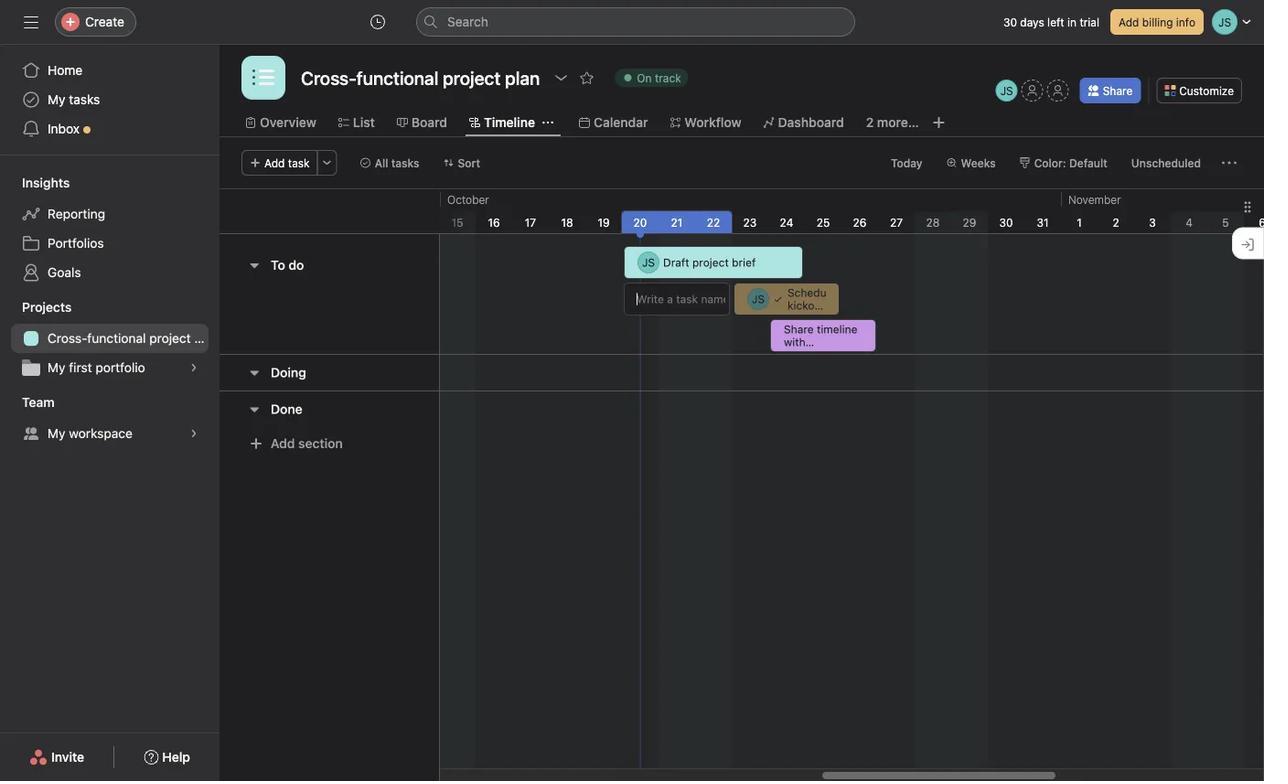 Task type: describe. For each thing, give the bounding box(es) containing it.
global element
[[0, 45, 220, 155]]

to do button
[[271, 249, 304, 282]]

22
[[707, 216, 720, 229]]

timeline
[[817, 323, 858, 336]]

add to starred image
[[579, 70, 594, 85]]

draft project brief
[[663, 256, 756, 269]]

add billing info
[[1119, 16, 1196, 28]]

workflow link
[[670, 113, 742, 133]]

27
[[890, 216, 903, 229]]

3
[[1149, 216, 1156, 229]]

add for add billing info
[[1119, 16, 1140, 28]]

4
[[1186, 216, 1193, 229]]

section
[[298, 436, 343, 451]]

1
[[1077, 216, 1082, 229]]

functional
[[87, 331, 146, 346]]

2 more… button
[[866, 113, 919, 133]]

collapse task list for the section done image
[[247, 402, 262, 417]]

first
[[69, 360, 92, 375]]

add billing info button
[[1111, 9, 1204, 35]]

team
[[22, 395, 55, 410]]

color: default button
[[1012, 150, 1116, 176]]

my workspace link
[[11, 419, 209, 448]]

projects element
[[0, 291, 220, 386]]

to
[[271, 258, 285, 273]]

all tasks button
[[352, 150, 428, 176]]

left
[[1048, 16, 1065, 28]]

teams element
[[0, 386, 220, 452]]

help
[[162, 750, 190, 765]]

doing button
[[271, 356, 306, 389]]

tasks for my tasks
[[69, 92, 100, 107]]

billing
[[1143, 16, 1173, 28]]

on track button
[[607, 65, 697, 91]]

js inside js button
[[1001, 84, 1014, 97]]

home
[[48, 63, 83, 78]]

trial
[[1080, 16, 1100, 28]]

customize button
[[1157, 78, 1243, 103]]

1 horizontal spatial more actions image
[[1222, 156, 1237, 170]]

my for my first portfolio
[[48, 360, 65, 375]]

help button
[[132, 741, 202, 774]]

inbox link
[[11, 114, 209, 144]]

my workspace
[[48, 426, 133, 441]]

plan
[[194, 331, 219, 346]]

insights
[[22, 175, 70, 190]]

color:
[[1035, 156, 1067, 169]]

portfolio
[[96, 360, 145, 375]]

customize
[[1180, 84, 1234, 97]]

calendar link
[[579, 113, 648, 133]]

share button
[[1080, 78, 1141, 103]]

tasks for all tasks
[[391, 156, 420, 169]]

2 more…
[[866, 115, 919, 130]]

on track
[[637, 71, 681, 84]]

default
[[1070, 156, 1108, 169]]

23
[[744, 216, 757, 229]]

add task button
[[242, 150, 318, 176]]

insights element
[[0, 167, 220, 291]]

add section
[[271, 436, 343, 451]]

unscheduled
[[1132, 156, 1201, 169]]

30 for 30 days left in trial
[[1004, 16, 1017, 28]]

draft
[[663, 256, 690, 269]]

collapse task list for the section doing image
[[247, 366, 262, 380]]

30 days left in trial
[[1004, 16, 1100, 28]]

share for share
[[1103, 84, 1133, 97]]

insights button
[[0, 174, 70, 192]]

search list box
[[416, 7, 856, 37]]

track
[[655, 71, 681, 84]]

board
[[412, 115, 447, 130]]

collapse task list for the section to do image
[[247, 258, 262, 273]]

js button
[[996, 80, 1018, 102]]

0 horizontal spatial more actions image
[[322, 157, 333, 168]]

cross-
[[48, 331, 87, 346]]

add section button
[[242, 427, 350, 460]]

my first portfolio link
[[11, 353, 209, 382]]

see details, my first portfolio image
[[188, 362, 199, 373]]

17
[[525, 216, 536, 229]]

share for share timeline with teammates
[[784, 323, 814, 336]]

info
[[1177, 16, 1196, 28]]

timeline link
[[469, 113, 535, 133]]

19
[[598, 216, 610, 229]]

inbox
[[48, 121, 80, 136]]

project inside "link"
[[149, 331, 191, 346]]

my for my tasks
[[48, 92, 65, 107]]

workflow
[[685, 115, 742, 130]]

done
[[271, 402, 303, 417]]

20
[[634, 216, 647, 229]]

28
[[926, 216, 940, 229]]

color: default
[[1035, 156, 1108, 169]]



Task type: locate. For each thing, give the bounding box(es) containing it.
add
[[1119, 16, 1140, 28], [264, 156, 285, 169], [271, 436, 295, 451]]

list
[[353, 115, 375, 130]]

portfolios
[[48, 236, 104, 251]]

more…
[[877, 115, 919, 130]]

1 vertical spatial add
[[264, 156, 285, 169]]

share up default
[[1103, 84, 1133, 97]]

portfolios link
[[11, 229, 209, 258]]

add left the billing
[[1119, 16, 1140, 28]]

my tasks
[[48, 92, 100, 107]]

overview link
[[245, 113, 316, 133]]

2 inside dropdown button
[[866, 115, 874, 130]]

in
[[1068, 16, 1077, 28]]

0 horizontal spatial share
[[784, 323, 814, 336]]

1 horizontal spatial share
[[1103, 84, 1133, 97]]

0 horizontal spatial tasks
[[69, 92, 100, 107]]

create button
[[55, 7, 136, 37]]

to do
[[271, 258, 304, 273]]

all tasks
[[375, 156, 420, 169]]

tab actions image
[[543, 117, 554, 128]]

more actions image
[[1222, 156, 1237, 170], [322, 157, 333, 168]]

1 horizontal spatial tasks
[[391, 156, 420, 169]]

add for add task
[[264, 156, 285, 169]]

search button
[[416, 7, 856, 37]]

30
[[1004, 16, 1017, 28], [1000, 216, 1013, 229]]

2 down 'november'
[[1113, 216, 1120, 229]]

2 vertical spatial my
[[48, 426, 65, 441]]

2 vertical spatial add
[[271, 436, 295, 451]]

add left task
[[264, 156, 285, 169]]

workspace
[[69, 426, 133, 441]]

1 horizontal spatial 2
[[1113, 216, 1120, 229]]

1 vertical spatial share
[[784, 323, 814, 336]]

my left first
[[48, 360, 65, 375]]

doing
[[271, 365, 306, 380]]

18
[[561, 216, 573, 229]]

add tab image
[[932, 115, 947, 130]]

share inside share timeline with teammates
[[784, 323, 814, 336]]

today button
[[883, 150, 931, 176]]

dashboard link
[[764, 113, 844, 133]]

30 left days at the top of the page
[[1004, 16, 1017, 28]]

list image
[[253, 67, 274, 89]]

do
[[289, 258, 304, 273]]

october
[[447, 193, 489, 206]]

2 vertical spatial js
[[752, 293, 765, 306]]

0 vertical spatial tasks
[[69, 92, 100, 107]]

reporting
[[48, 206, 105, 221]]

share up teammates
[[784, 323, 814, 336]]

31
[[1037, 216, 1049, 229]]

js down the "brief" at the right of the page
[[752, 293, 765, 306]]

24
[[780, 216, 794, 229]]

all
[[375, 156, 388, 169]]

search
[[447, 14, 489, 29]]

2 left more…
[[866, 115, 874, 130]]

share
[[1103, 84, 1133, 97], [784, 323, 814, 336]]

show options image
[[554, 70, 568, 85]]

5
[[1223, 216, 1229, 229]]

0 vertical spatial project
[[693, 256, 729, 269]]

more actions image up the 5
[[1222, 156, 1237, 170]]

hide sidebar image
[[24, 15, 38, 29]]

today
[[891, 156, 923, 169]]

25
[[817, 216, 830, 229]]

create
[[85, 14, 124, 29]]

my
[[48, 92, 65, 107], [48, 360, 65, 375], [48, 426, 65, 441]]

calendar
[[594, 115, 648, 130]]

sort button
[[435, 150, 489, 176]]

16
[[488, 216, 500, 229]]

1 vertical spatial js
[[642, 256, 655, 269]]

30 for 30
[[1000, 216, 1013, 229]]

weeks button
[[938, 150, 1004, 176]]

0 horizontal spatial js
[[642, 256, 655, 269]]

my for my workspace
[[48, 426, 65, 441]]

0 horizontal spatial project
[[149, 331, 191, 346]]

sort
[[458, 156, 480, 169]]

30 right the 29
[[1000, 216, 1013, 229]]

goals link
[[11, 258, 209, 287]]

1 vertical spatial 2
[[1113, 216, 1120, 229]]

add for add section
[[271, 436, 295, 451]]

on
[[637, 71, 652, 84]]

0 vertical spatial js
[[1001, 84, 1014, 97]]

tasks down home
[[69, 92, 100, 107]]

2 my from the top
[[48, 360, 65, 375]]

board link
[[397, 113, 447, 133]]

project left plan
[[149, 331, 191, 346]]

my down team
[[48, 426, 65, 441]]

team button
[[0, 393, 55, 412]]

tasks inside the global element
[[69, 92, 100, 107]]

my tasks link
[[11, 85, 209, 114]]

0 vertical spatial share
[[1103, 84, 1133, 97]]

0 vertical spatial my
[[48, 92, 65, 107]]

unscheduled button
[[1123, 150, 1210, 176]]

share timeline with teammates
[[784, 323, 858, 361]]

3 my from the top
[[48, 426, 65, 441]]

0 vertical spatial 2
[[866, 115, 874, 130]]

reporting link
[[11, 199, 209, 229]]

None text field
[[296, 61, 545, 94]]

home link
[[11, 56, 209, 85]]

26
[[853, 216, 867, 229]]

days
[[1021, 16, 1045, 28]]

overview
[[260, 115, 316, 130]]

with
[[784, 336, 806, 349]]

see details, my workspace image
[[188, 428, 199, 439]]

2 for 2
[[1113, 216, 1120, 229]]

projects
[[22, 300, 72, 315]]

0 vertical spatial 30
[[1004, 16, 1017, 28]]

js
[[1001, 84, 1014, 97], [642, 256, 655, 269], [752, 293, 765, 306]]

tasks right all
[[391, 156, 420, 169]]

1 horizontal spatial project
[[693, 256, 729, 269]]

weeks
[[961, 156, 996, 169]]

1 vertical spatial tasks
[[391, 156, 420, 169]]

invite
[[51, 750, 84, 765]]

november
[[1069, 193, 1121, 206]]

my inside the global element
[[48, 92, 65, 107]]

js up weeks dropdown button
[[1001, 84, 1014, 97]]

2 for 2 more…
[[866, 115, 874, 130]]

cross-functional project plan link
[[11, 324, 219, 353]]

1 vertical spatial 30
[[1000, 216, 1013, 229]]

my inside teams element
[[48, 426, 65, 441]]

done button
[[271, 393, 303, 426]]

brief
[[732, 256, 756, 269]]

2 horizontal spatial js
[[1001, 84, 1014, 97]]

21
[[671, 216, 683, 229]]

more actions image right task
[[322, 157, 333, 168]]

1 vertical spatial project
[[149, 331, 191, 346]]

tasks inside dropdown button
[[391, 156, 420, 169]]

1 my from the top
[[48, 92, 65, 107]]

dashboard
[[778, 115, 844, 130]]

timeline
[[484, 115, 535, 130]]

projects button
[[0, 298, 72, 317]]

cross-functional project plan
[[48, 331, 219, 346]]

1 vertical spatial my
[[48, 360, 65, 375]]

tasks
[[69, 92, 100, 107], [391, 156, 420, 169]]

history image
[[371, 15, 385, 29]]

Write a task name text field
[[637, 291, 726, 307]]

0 horizontal spatial 2
[[866, 115, 874, 130]]

project left the "brief" at the right of the page
[[693, 256, 729, 269]]

teammates
[[784, 349, 841, 361]]

add down done button
[[271, 436, 295, 451]]

add task
[[264, 156, 310, 169]]

my inside projects 'element'
[[48, 360, 65, 375]]

invite button
[[17, 741, 96, 774]]

project
[[693, 256, 729, 269], [149, 331, 191, 346]]

list link
[[338, 113, 375, 133]]

share inside button
[[1103, 84, 1133, 97]]

task
[[288, 156, 310, 169]]

js left the draft
[[642, 256, 655, 269]]

my up inbox
[[48, 92, 65, 107]]

15
[[452, 216, 463, 229]]

1 horizontal spatial js
[[752, 293, 765, 306]]

my first portfolio
[[48, 360, 145, 375]]

0 vertical spatial add
[[1119, 16, 1140, 28]]



Task type: vqa. For each thing, say whether or not it's contained in the screenshot.
JS
yes



